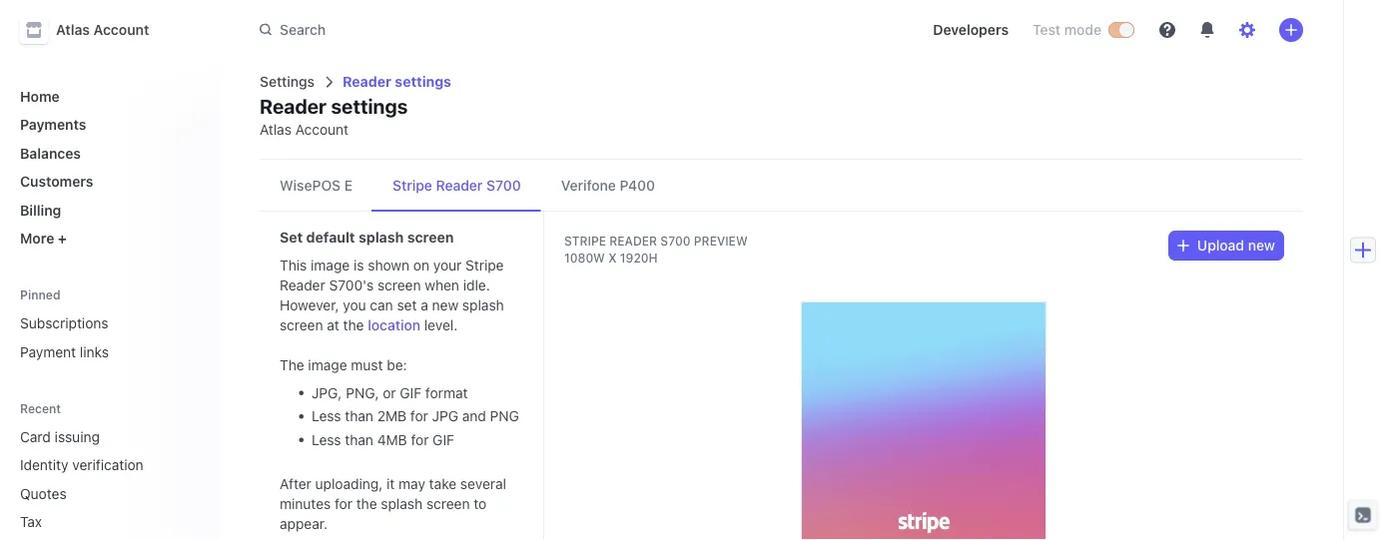 Task type: vqa. For each thing, say whether or not it's contained in the screenshot.
br image
no



Task type: locate. For each thing, give the bounding box(es) containing it.
recent navigation links element
[[0, 400, 220, 541]]

gif
[[400, 385, 422, 402], [433, 432, 455, 449]]

for left jpg
[[411, 409, 429, 425]]

splash up shown
[[359, 230, 404, 246]]

new right upload on the right top
[[1249, 238, 1276, 254]]

reader up however,
[[280, 278, 325, 294]]

account up wisepos e
[[295, 122, 349, 138]]

splash
[[359, 230, 404, 246], [463, 298, 504, 314], [381, 496, 423, 513]]

4mb
[[377, 432, 407, 449]]

uploading,
[[315, 476, 383, 493]]

image inside this image is shown on your stripe reader s700's screen when idle. however, you can set a new splash screen at the
[[311, 258, 350, 274]]

at
[[327, 318, 340, 334]]

1 vertical spatial settings
[[331, 94, 408, 118]]

card
[[20, 429, 51, 445]]

image for this
[[311, 258, 350, 274]]

wisepos
[[280, 178, 341, 194]]

tax
[[20, 514, 42, 531]]

settings
[[395, 74, 452, 90], [331, 94, 408, 118]]

splash down 'idle.' in the left bottom of the page
[[463, 298, 504, 314]]

the down you
[[343, 318, 364, 334]]

identity
[[20, 457, 68, 474]]

new inside this image is shown on your stripe reader s700's screen when idle. however, you can set a new splash screen at the
[[432, 298, 459, 314]]

1 horizontal spatial account
[[295, 122, 349, 138]]

the down the uploading,
[[356, 496, 377, 513]]

0 horizontal spatial account
[[93, 21, 149, 38]]

customers link
[[12, 165, 204, 198]]

tab list
[[260, 160, 1304, 212]]

for down the uploading,
[[335, 496, 353, 513]]

2 horizontal spatial stripe
[[565, 234, 607, 248]]

1 horizontal spatial s700
[[661, 234, 691, 248]]

s700
[[487, 178, 521, 194], [661, 234, 691, 248]]

quotes link
[[12, 478, 176, 510]]

issuing
[[55, 429, 100, 445]]

settings for reader settings atlas account
[[331, 94, 408, 118]]

tab list containing wisepos e
[[260, 160, 1304, 212]]

preview
[[694, 234, 748, 248]]

1 horizontal spatial atlas
[[260, 122, 292, 138]]

settings down reader settings
[[331, 94, 408, 118]]

2mb
[[377, 409, 407, 425]]

jpg,
[[312, 385, 342, 402]]

0 horizontal spatial new
[[432, 298, 459, 314]]

0 vertical spatial splash
[[359, 230, 404, 246]]

card issuing
[[20, 429, 100, 445]]

1 vertical spatial than
[[345, 432, 374, 449]]

atlas up home at the top left of the page
[[56, 21, 90, 38]]

s700 inside stripe reader s700 preview 1080w x 1920h
[[661, 234, 691, 248]]

search
[[280, 21, 326, 38]]

image
[[311, 258, 350, 274], [308, 358, 347, 374]]

1 vertical spatial account
[[295, 122, 349, 138]]

stripe inside button
[[393, 178, 433, 194]]

reader down settings
[[260, 94, 327, 118]]

jpg, png, or gif format less than 2mb for jpg and png less than 4mb for gif
[[312, 385, 520, 449]]

0 horizontal spatial gif
[[400, 385, 422, 402]]

0 vertical spatial the
[[343, 318, 364, 334]]

reader inside stripe reader s700 preview 1080w x 1920h
[[610, 234, 658, 248]]

wisepos e
[[280, 178, 353, 194]]

stripe for stripe reader s700 preview 1080w x 1920h
[[565, 234, 607, 248]]

pin to navigation image
[[186, 514, 202, 530]]

account inside the reader settings atlas account
[[295, 122, 349, 138]]

gif down jpg
[[433, 432, 455, 449]]

s700 left preview
[[661, 234, 691, 248]]

less
[[312, 409, 341, 425], [312, 432, 341, 449]]

reader inside the reader settings atlas account
[[260, 94, 327, 118]]

than down png,
[[345, 409, 374, 425]]

stripe right "e"
[[393, 178, 433, 194]]

wisepos e button
[[260, 160, 373, 212]]

0 vertical spatial than
[[345, 409, 374, 425]]

1 horizontal spatial new
[[1249, 238, 1276, 254]]

image down default
[[311, 258, 350, 274]]

the inside after uploading, it may take several minutes for the splash screen to appear.
[[356, 496, 377, 513]]

atlas account button
[[20, 16, 169, 44]]

1 horizontal spatial gif
[[433, 432, 455, 449]]

0 vertical spatial less
[[312, 409, 341, 425]]

to
[[474, 496, 487, 513]]

1 vertical spatial splash
[[463, 298, 504, 314]]

the
[[343, 318, 364, 334], [356, 496, 377, 513]]

2 vertical spatial splash
[[381, 496, 423, 513]]

1 vertical spatial stripe
[[565, 234, 607, 248]]

settings inside the reader settings atlas account
[[331, 94, 408, 118]]

customers
[[20, 173, 93, 190]]

0 vertical spatial stripe
[[393, 178, 433, 194]]

set default splash screen
[[280, 230, 454, 246]]

account up home link
[[93, 21, 149, 38]]

screen up set
[[378, 278, 421, 294]]

recent
[[20, 401, 61, 415]]

than
[[345, 409, 374, 425], [345, 432, 374, 449]]

Search text field
[[248, 12, 811, 48]]

card issuing link
[[12, 421, 176, 453]]

settings link
[[260, 74, 315, 90]]

upload new
[[1198, 238, 1276, 254]]

s700 for stripe reader s700
[[487, 178, 521, 194]]

reader settings
[[343, 74, 452, 90]]

screen down take
[[427, 496, 470, 513]]

set
[[397, 298, 417, 314]]

or
[[383, 385, 396, 402]]

+
[[58, 230, 67, 247]]

the image must be:
[[280, 358, 407, 374]]

0 vertical spatial atlas
[[56, 21, 90, 38]]

settings image
[[1240, 22, 1256, 38]]

image up jpg,
[[308, 358, 347, 374]]

account
[[93, 21, 149, 38], [295, 122, 349, 138]]

balances
[[20, 145, 81, 161]]

1 vertical spatial less
[[312, 432, 341, 449]]

0 vertical spatial account
[[93, 21, 149, 38]]

stripe inside stripe reader s700 preview 1080w x 1920h
[[565, 234, 607, 248]]

s700 left verifone
[[487, 178, 521, 194]]

atlas down settings
[[260, 122, 292, 138]]

your
[[433, 258, 462, 274]]

0 vertical spatial image
[[311, 258, 350, 274]]

new down when
[[432, 298, 459, 314]]

recent element
[[0, 421, 220, 541]]

default
[[306, 230, 355, 246]]

reader up 1920h
[[610, 234, 658, 248]]

1 horizontal spatial stripe
[[466, 258, 504, 274]]

payment links link
[[12, 336, 204, 368]]

0 vertical spatial s700
[[487, 178, 521, 194]]

stripe up 1080w
[[565, 234, 607, 248]]

verifone p400 button
[[541, 160, 675, 212]]

0 horizontal spatial stripe
[[393, 178, 433, 194]]

test mode
[[1033, 21, 1102, 38]]

1 vertical spatial s700
[[661, 234, 691, 248]]

new inside 'button'
[[1249, 238, 1276, 254]]

1 less from the top
[[312, 409, 341, 425]]

2 vertical spatial stripe
[[466, 258, 504, 274]]

settings up the reader settings atlas account
[[395, 74, 452, 90]]

reader up the reader settings atlas account
[[343, 74, 392, 90]]

location link
[[368, 318, 421, 334]]

splash down may on the bottom
[[381, 496, 423, 513]]

stripe
[[393, 178, 433, 194], [565, 234, 607, 248], [466, 258, 504, 274]]

after
[[280, 476, 312, 493]]

is
[[354, 258, 364, 274]]

quotes
[[20, 486, 67, 502]]

stripe reader s700
[[393, 178, 521, 194]]

0 horizontal spatial atlas
[[56, 21, 90, 38]]

2 vertical spatial for
[[335, 496, 353, 513]]

location
[[368, 318, 421, 334]]

this image is shown on your stripe reader s700's screen when idle. however, you can set a new splash screen at the
[[280, 258, 504, 334]]

1 vertical spatial image
[[308, 358, 347, 374]]

for right 4mb
[[411, 432, 429, 449]]

home link
[[12, 80, 204, 112]]

0 horizontal spatial s700
[[487, 178, 521, 194]]

several
[[461, 476, 507, 493]]

for
[[411, 409, 429, 425], [411, 432, 429, 449], [335, 496, 353, 513]]

reader settings atlas account
[[260, 94, 408, 138]]

atlas
[[56, 21, 90, 38], [260, 122, 292, 138]]

the inside this image is shown on your stripe reader s700's screen when idle. however, you can set a new splash screen at the
[[343, 318, 364, 334]]

new
[[1249, 238, 1276, 254], [432, 298, 459, 314]]

stripe up 'idle.' in the left bottom of the page
[[466, 258, 504, 274]]

reader up your
[[436, 178, 483, 194]]

appear.
[[280, 516, 328, 533]]

1 vertical spatial the
[[356, 496, 377, 513]]

tax link
[[12, 506, 176, 539]]

account inside button
[[93, 21, 149, 38]]

1 than from the top
[[345, 409, 374, 425]]

0 vertical spatial new
[[1249, 238, 1276, 254]]

reader
[[343, 74, 392, 90], [260, 94, 327, 118], [436, 178, 483, 194], [610, 234, 658, 248], [280, 278, 325, 294]]

1 vertical spatial atlas
[[260, 122, 292, 138]]

than left 4mb
[[345, 432, 374, 449]]

s700 inside button
[[487, 178, 521, 194]]

gif right 'or'
[[400, 385, 422, 402]]

0 vertical spatial settings
[[395, 74, 452, 90]]

1 vertical spatial new
[[432, 298, 459, 314]]



Task type: describe. For each thing, give the bounding box(es) containing it.
the
[[280, 358, 304, 374]]

subscriptions link
[[12, 307, 204, 340]]

this
[[280, 258, 307, 274]]

be:
[[387, 358, 407, 374]]

svg image
[[1178, 240, 1190, 252]]

it
[[387, 476, 395, 493]]

must
[[351, 358, 383, 374]]

2 less from the top
[[312, 432, 341, 449]]

you
[[343, 298, 366, 314]]

identity verification link
[[12, 449, 176, 482]]

jpg
[[432, 409, 459, 425]]

and
[[462, 409, 486, 425]]

links
[[80, 344, 109, 360]]

stripe inside this image is shown on your stripe reader s700's screen when idle. however, you can set a new splash screen at the
[[466, 258, 504, 274]]

image for the
[[308, 358, 347, 374]]

splash inside after uploading, it may take several minutes for the splash screen to appear.
[[381, 496, 423, 513]]

Search search field
[[248, 12, 811, 48]]

however,
[[280, 298, 339, 314]]

atlas inside button
[[56, 21, 90, 38]]

reader inside the stripe reader s700 button
[[436, 178, 483, 194]]

subscriptions
[[20, 315, 108, 332]]

balances link
[[12, 137, 204, 169]]

level.
[[424, 318, 458, 334]]

payments
[[20, 116, 86, 133]]

mode
[[1065, 21, 1102, 38]]

splash inside this image is shown on your stripe reader s700's screen when idle. however, you can set a new splash screen at the
[[463, 298, 504, 314]]

upload new button
[[1170, 232, 1284, 260]]

take
[[429, 476, 457, 493]]

0 vertical spatial gif
[[400, 385, 422, 402]]

developers link
[[926, 14, 1017, 46]]

stripe for stripe reader s700
[[393, 178, 433, 194]]

atlas inside the reader settings atlas account
[[260, 122, 292, 138]]

atlas account
[[56, 21, 149, 38]]

a
[[421, 298, 428, 314]]

settings
[[260, 74, 315, 90]]

settings for reader settings
[[395, 74, 452, 90]]

x
[[609, 251, 617, 265]]

shown
[[368, 258, 410, 274]]

0 vertical spatial for
[[411, 409, 429, 425]]

developers
[[934, 21, 1009, 38]]

payment
[[20, 344, 76, 360]]

identity verification
[[20, 457, 144, 474]]

verifone p400
[[561, 178, 655, 194]]

can
[[370, 298, 393, 314]]

1 vertical spatial for
[[411, 432, 429, 449]]

idle.
[[463, 278, 490, 294]]

when
[[425, 278, 460, 294]]

billing
[[20, 202, 61, 218]]

verification
[[72, 457, 144, 474]]

pinned navigation links element
[[12, 287, 204, 368]]

for inside after uploading, it may take several minutes for the splash screen to appear.
[[335, 496, 353, 513]]

help image
[[1160, 22, 1176, 38]]

png,
[[346, 385, 379, 402]]

pinned
[[20, 288, 61, 302]]

png
[[490, 409, 520, 425]]

billing link
[[12, 194, 204, 226]]

location level.
[[368, 318, 458, 334]]

e
[[345, 178, 353, 194]]

test
[[1033, 21, 1061, 38]]

p400
[[620, 178, 655, 194]]

more
[[20, 230, 54, 247]]

screen down however,
[[280, 318, 323, 334]]

core navigation links element
[[12, 80, 204, 255]]

2 than from the top
[[345, 432, 374, 449]]

home
[[20, 88, 60, 104]]

screen inside after uploading, it may take several minutes for the splash screen to appear.
[[427, 496, 470, 513]]

after uploading, it may take several minutes for the splash screen to appear.
[[280, 476, 507, 533]]

may
[[399, 476, 426, 493]]

1080w
[[565, 251, 605, 265]]

screen up on at the left of the page
[[407, 230, 454, 246]]

format
[[426, 385, 468, 402]]

upload
[[1198, 238, 1245, 254]]

s700 for stripe reader s700 preview 1080w x 1920h
[[661, 234, 691, 248]]

payments link
[[12, 108, 204, 141]]

payment links
[[20, 344, 109, 360]]

more +
[[20, 230, 67, 247]]

verifone
[[561, 178, 616, 194]]

pinned element
[[12, 307, 204, 368]]

s700's
[[329, 278, 374, 294]]

minutes
[[280, 496, 331, 513]]

1 vertical spatial gif
[[433, 432, 455, 449]]

reader inside this image is shown on your stripe reader s700's screen when idle. however, you can set a new splash screen at the
[[280, 278, 325, 294]]

set
[[280, 230, 303, 246]]

stripe reader s700 button
[[373, 160, 541, 212]]



